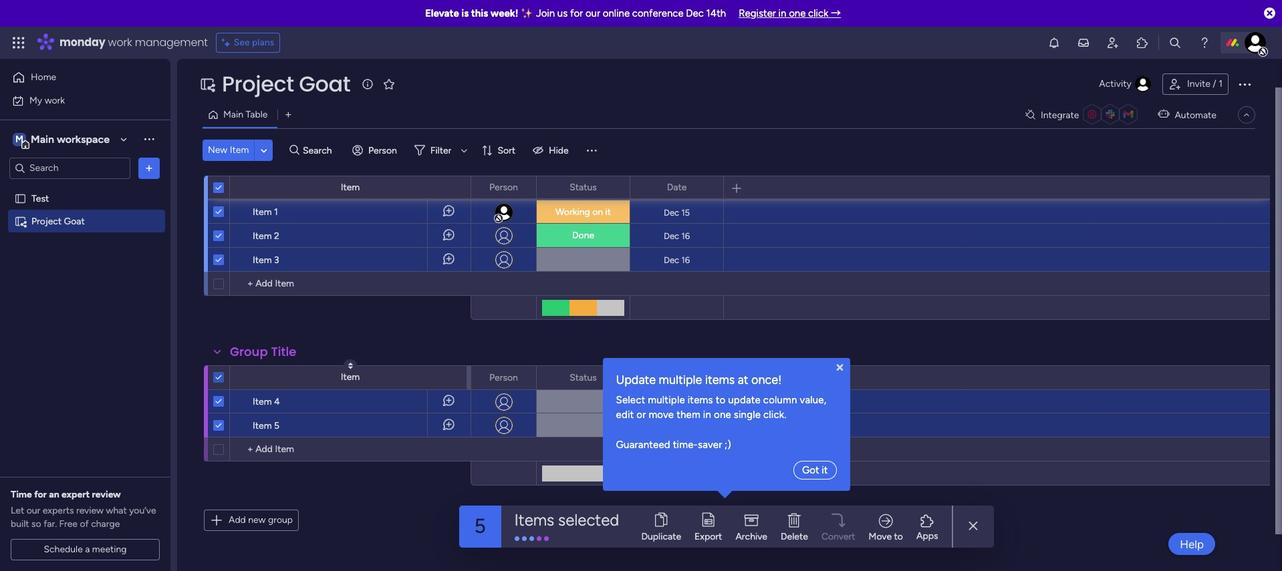 Task type: locate. For each thing, give the bounding box(es) containing it.
date
[[667, 182, 687, 193], [667, 182, 687, 194], [667, 372, 687, 383]]

1 horizontal spatial for
[[570, 7, 583, 19]]

person for 1st the 'person' field from the bottom of the page
[[489, 372, 518, 383]]

0 horizontal spatial project
[[31, 216, 62, 227]]

group for 3rd date field from the bottom group title field
[[230, 154, 268, 170]]

person for the 'person' field associated with 3rd date field from the bottom
[[489, 182, 518, 193]]

0 vertical spatial in
[[779, 7, 787, 19]]

sort desc image
[[348, 362, 353, 370]]

in right register
[[779, 7, 787, 19]]

5 down the 4
[[274, 421, 280, 432]]

elevate is this week! ✨ join us for our online conference dec 14th
[[425, 7, 726, 19]]

1 horizontal spatial project
[[222, 69, 294, 99]]

meeting
[[92, 544, 127, 556]]

it right on
[[605, 207, 611, 218]]

0 horizontal spatial one
[[714, 409, 731, 421]]

1 vertical spatial in
[[703, 409, 711, 421]]

main left table
[[223, 109, 243, 120]]

0 vertical spatial for
[[570, 7, 583, 19]]

select multiple items to update column value, edit or move them in one single click.
[[616, 394, 826, 421]]

3 date field from the top
[[664, 371, 690, 385]]

see
[[234, 37, 250, 48]]

3 status from the top
[[570, 372, 597, 383]]

0 horizontal spatial goat
[[64, 216, 85, 227]]

project goat down test
[[31, 216, 85, 227]]

1 vertical spatial 5
[[474, 515, 486, 539]]

sort
[[498, 145, 516, 156]]

1 vertical spatial it
[[822, 464, 828, 476]]

collapse board header image
[[1241, 110, 1252, 120]]

a
[[85, 544, 90, 556]]

it right got
[[822, 464, 828, 476]]

1 horizontal spatial goat
[[299, 69, 350, 99]]

item inside new item button
[[230, 144, 249, 156]]

goat down search in workspace field
[[64, 216, 85, 227]]

work right monday
[[108, 35, 132, 50]]

conference
[[632, 7, 684, 19]]

v2 search image
[[290, 143, 300, 158]]

1 vertical spatial one
[[714, 409, 731, 421]]

1 vertical spatial goat
[[64, 216, 85, 227]]

2 status field from the top
[[566, 181, 600, 196]]

project goat
[[222, 69, 350, 99], [31, 216, 85, 227]]

list box
[[0, 185, 170, 413]]

new
[[208, 144, 227, 156]]

online
[[603, 7, 630, 19]]

options image
[[1237, 76, 1253, 92], [142, 161, 156, 175], [517, 176, 527, 199], [705, 176, 714, 199], [517, 367, 527, 389]]

sort asc image
[[348, 362, 353, 370]]

item 5
[[253, 421, 280, 432]]

guaranteed time-saver ;)
[[616, 439, 731, 451]]

arrow down image
[[456, 142, 472, 158]]

add view image
[[286, 110, 291, 120]]

1 date from the top
[[667, 182, 687, 193]]

goat inside 'list box'
[[64, 216, 85, 227]]

in right 'them'
[[703, 409, 711, 421]]

goat left show board description icon
[[299, 69, 350, 99]]

1 right /
[[1219, 78, 1223, 90]]

1 up 2
[[274, 207, 278, 218]]

multiple
[[659, 373, 702, 387], [648, 394, 685, 406]]

for left the an at the left bottom of page
[[34, 489, 47, 501]]

multiple up dec 18
[[659, 373, 702, 387]]

1 status field from the top
[[566, 180, 600, 195]]

value,
[[800, 394, 826, 406]]

1 vertical spatial our
[[27, 505, 40, 517]]

0 vertical spatial multiple
[[659, 373, 702, 387]]

0 vertical spatial dec 16
[[664, 231, 690, 241]]

1 person field from the top
[[486, 180, 521, 195]]

got
[[802, 464, 819, 476]]

sort button
[[476, 140, 524, 161]]

project down test
[[31, 216, 62, 227]]

3 date from the top
[[667, 372, 687, 383]]

0 vertical spatial to
[[716, 394, 726, 406]]

main workspace
[[31, 133, 110, 145]]

2 person field from the top
[[486, 181, 521, 196]]

1 vertical spatial to
[[894, 531, 903, 543]]

group title field for second date field from the top
[[227, 154, 300, 171]]

1 horizontal spatial 5
[[474, 515, 486, 539]]

0 horizontal spatial project goat
[[31, 216, 85, 227]]

item 2
[[253, 231, 279, 242]]

work right my
[[45, 95, 65, 106]]

hide
[[549, 145, 569, 156]]

item 3
[[253, 255, 279, 266]]

1 vertical spatial project
[[31, 216, 62, 227]]

dec 15
[[664, 208, 690, 218]]

one left single
[[714, 409, 731, 421]]

group title field for 3rd date field from the bottom
[[227, 154, 300, 171]]

option
[[0, 187, 170, 189]]

0 horizontal spatial to
[[716, 394, 726, 406]]

my work button
[[8, 90, 144, 111]]

Project Goat field
[[219, 69, 354, 99]]

group title
[[230, 154, 296, 170], [230, 154, 296, 170], [230, 344, 296, 360]]

work inside "button"
[[45, 95, 65, 106]]

goat
[[299, 69, 350, 99], [64, 216, 85, 227]]

in inside select multiple items to update column value, edit or move them in one single click.
[[703, 409, 711, 421]]

help image
[[1198, 36, 1211, 49]]

main right workspace icon
[[31, 133, 54, 145]]

my work
[[29, 95, 65, 106]]

angle down image
[[261, 145, 267, 155]]

1 vertical spatial work
[[45, 95, 65, 106]]

0 vertical spatial items
[[705, 373, 735, 387]]

1 vertical spatial 16
[[681, 255, 690, 265]]

menu image
[[585, 144, 598, 157]]

1 horizontal spatial main
[[223, 109, 243, 120]]

move
[[649, 409, 674, 421]]

items left at
[[705, 373, 735, 387]]

1 horizontal spatial 1
[[1219, 78, 1223, 90]]

0 vertical spatial work
[[108, 35, 132, 50]]

for inside time for an expert review let our experts review what you've built so far. free of charge
[[34, 489, 47, 501]]

dapulse integrations image
[[1025, 110, 1035, 120]]

Date field
[[664, 180, 690, 195], [664, 181, 690, 196], [664, 371, 690, 385]]

0 horizontal spatial 5
[[274, 421, 280, 432]]

home
[[31, 72, 56, 83]]

0 horizontal spatial main
[[31, 133, 54, 145]]

person button
[[347, 140, 405, 161]]

items up 'them'
[[688, 394, 713, 406]]

2 dec 16 from the top
[[664, 255, 690, 265]]

multiple inside select multiple items to update column value, edit or move them in one single click.
[[648, 394, 685, 406]]

group
[[230, 154, 268, 170], [230, 154, 268, 170], [230, 344, 268, 360]]

saver
[[698, 439, 722, 451]]

time-
[[673, 439, 698, 451]]

16
[[681, 231, 690, 241], [681, 255, 690, 265]]

options image
[[611, 176, 620, 199]]

1 vertical spatial dec 16
[[664, 255, 690, 265]]

0 horizontal spatial our
[[27, 505, 40, 517]]

working on it
[[555, 207, 611, 218]]

update multiple items at once!
[[616, 373, 782, 387]]

1 horizontal spatial to
[[894, 531, 903, 543]]

filter button
[[409, 140, 472, 161]]

work
[[108, 35, 132, 50], [45, 95, 65, 106]]

project goat up add view image
[[222, 69, 350, 99]]

items inside select multiple items to update column value, edit or move them in one single click.
[[688, 394, 713, 406]]

workspace selection element
[[13, 131, 112, 149]]

dec 18
[[664, 397, 690, 407]]

dec
[[686, 7, 704, 19], [664, 208, 679, 218], [664, 231, 679, 241], [664, 255, 679, 265], [664, 397, 679, 407], [665, 421, 680, 431]]

1 + add item text field from the top
[[237, 276, 465, 292]]

0 horizontal spatial work
[[45, 95, 65, 106]]

archive
[[736, 531, 767, 543]]

1 horizontal spatial work
[[108, 35, 132, 50]]

add new group
[[229, 515, 293, 526]]

5 left items
[[474, 515, 486, 539]]

workspace options image
[[142, 133, 156, 146]]

click.
[[763, 409, 787, 421]]

activity
[[1099, 78, 1132, 90]]

apps image
[[1136, 36, 1149, 49]]

3 status field from the top
[[566, 371, 600, 385]]

it
[[605, 207, 611, 218], [822, 464, 828, 476]]

our left online
[[586, 7, 600, 19]]

items selected
[[514, 510, 619, 530]]

one left click
[[789, 7, 806, 19]]

status field for the 'person' field associated with 3rd date field from the bottom
[[566, 180, 600, 195]]

0 vertical spatial 16
[[681, 231, 690, 241]]

invite / 1 button
[[1163, 74, 1229, 95]]

Status field
[[566, 180, 600, 195], [566, 181, 600, 196], [566, 371, 600, 385]]

0 horizontal spatial 1
[[274, 207, 278, 218]]

us
[[557, 7, 568, 19]]

integrate
[[1041, 109, 1079, 121]]

register in one click → link
[[739, 7, 841, 19]]

project up table
[[222, 69, 294, 99]]

notifications image
[[1048, 36, 1061, 49]]

+ Add Item text field
[[237, 276, 465, 292], [237, 442, 465, 458]]

to left update
[[716, 394, 726, 406]]

project
[[222, 69, 294, 99], [31, 216, 62, 227]]

you've
[[129, 505, 156, 517]]

person
[[368, 145, 397, 156], [489, 182, 518, 193], [489, 182, 518, 194], [489, 372, 518, 383]]

for right us
[[570, 7, 583, 19]]

main inside workspace selection element
[[31, 133, 54, 145]]

main
[[223, 109, 243, 120], [31, 133, 54, 145]]

Person field
[[486, 180, 521, 195], [486, 181, 521, 196], [486, 371, 521, 385]]

1 vertical spatial + add item text field
[[237, 442, 465, 458]]

0 vertical spatial 1
[[1219, 78, 1223, 90]]

0 horizontal spatial in
[[703, 409, 711, 421]]

time for an expert review let our experts review what you've built so far. free of charge
[[11, 489, 156, 530]]

review up the of
[[76, 505, 104, 517]]

0 horizontal spatial it
[[605, 207, 611, 218]]

person field for second date field from the top
[[486, 181, 521, 196]]

1 vertical spatial for
[[34, 489, 47, 501]]

work for monday
[[108, 35, 132, 50]]

work for my
[[45, 95, 65, 106]]

main inside button
[[223, 109, 243, 120]]

register in one click →
[[739, 7, 841, 19]]

1 vertical spatial multiple
[[648, 394, 685, 406]]

1 horizontal spatial our
[[586, 7, 600, 19]]

0 vertical spatial our
[[586, 7, 600, 19]]

Group Title field
[[227, 154, 300, 171], [227, 154, 300, 171], [227, 344, 300, 361]]

1 horizontal spatial one
[[789, 7, 806, 19]]

0 vertical spatial + add item text field
[[237, 276, 465, 292]]

1 vertical spatial main
[[31, 133, 54, 145]]

free
[[59, 519, 78, 530]]

0 vertical spatial project goat
[[222, 69, 350, 99]]

for
[[570, 7, 583, 19], [34, 489, 47, 501]]

convert
[[822, 531, 855, 543]]

item
[[230, 144, 249, 156], [341, 182, 360, 193], [341, 182, 360, 193], [253, 207, 272, 218], [253, 231, 272, 242], [253, 255, 272, 266], [341, 372, 360, 383], [253, 396, 272, 408], [253, 421, 272, 432]]

0 vertical spatial main
[[223, 109, 243, 120]]

1
[[1219, 78, 1223, 90], [274, 207, 278, 218]]

see plans
[[234, 37, 274, 48]]

our up so
[[27, 505, 40, 517]]

0 vertical spatial it
[[605, 207, 611, 218]]

table
[[246, 109, 268, 120]]

to right the move
[[894, 531, 903, 543]]

1 vertical spatial items
[[688, 394, 713, 406]]

review up what
[[92, 489, 121, 501]]

0 vertical spatial goat
[[299, 69, 350, 99]]

help
[[1180, 538, 1204, 551]]

0 horizontal spatial for
[[34, 489, 47, 501]]

multiple up the move
[[648, 394, 685, 406]]

working
[[555, 207, 590, 218]]

in
[[779, 7, 787, 19], [703, 409, 711, 421]]

title for 3rd date field from the bottom group title field
[[271, 154, 296, 170]]



Task type: vqa. For each thing, say whether or not it's contained in the screenshot.
management
yes



Task type: describe. For each thing, give the bounding box(es) containing it.
public board image
[[14, 192, 27, 205]]

0 vertical spatial project
[[222, 69, 294, 99]]

main for main workspace
[[31, 133, 54, 145]]

management
[[135, 35, 208, 50]]

schedule
[[44, 544, 83, 556]]

1 vertical spatial review
[[76, 505, 104, 517]]

items for to
[[688, 394, 713, 406]]

multiple for update
[[659, 373, 702, 387]]

show board description image
[[360, 78, 376, 91]]

✨
[[521, 7, 534, 19]]

3 person field from the top
[[486, 371, 521, 385]]

add new group button
[[204, 510, 299, 531]]

search everything image
[[1169, 36, 1182, 49]]

title for group title field for second date field from the top
[[271, 154, 296, 170]]

main for main table
[[223, 109, 243, 120]]

Search field
[[300, 141, 340, 160]]

guaranteed
[[616, 439, 670, 451]]

plans
[[252, 37, 274, 48]]

new
[[248, 515, 266, 526]]

automate
[[1175, 109, 1217, 121]]

Search in workspace field
[[28, 160, 112, 176]]

schedule a meeting button
[[11, 540, 160, 561]]

status field for the 'person' field corresponding to second date field from the top
[[566, 181, 600, 196]]

my
[[29, 95, 42, 106]]

got it link
[[793, 461, 837, 480]]

new item button
[[203, 140, 254, 161]]

this
[[471, 7, 488, 19]]

m
[[15, 133, 23, 145]]

item 4
[[253, 396, 280, 408]]

workspace
[[57, 133, 110, 145]]

register
[[739, 7, 776, 19]]

shareable board image
[[14, 215, 27, 228]]

group for group title field for second date field from the top
[[230, 154, 268, 170]]

export
[[695, 531, 722, 543]]

select product image
[[12, 36, 25, 49]]

time
[[11, 489, 32, 501]]

column
[[763, 394, 797, 406]]

an
[[49, 489, 59, 501]]

to inside select multiple items to update column value, edit or move them in one single click.
[[716, 394, 726, 406]]

shareable board image
[[199, 76, 215, 92]]

person for the 'person' field corresponding to second date field from the top
[[489, 182, 518, 194]]

or
[[637, 409, 646, 421]]

inbox image
[[1077, 36, 1090, 49]]

1 date field from the top
[[664, 180, 690, 195]]

elevate
[[425, 7, 459, 19]]

what
[[106, 505, 127, 517]]

main table button
[[203, 104, 278, 126]]

items
[[514, 510, 554, 530]]

dec 11
[[665, 421, 689, 431]]

activity button
[[1094, 74, 1157, 95]]

expert
[[62, 489, 90, 501]]

one inside select multiple items to update column value, edit or move them in one single click.
[[714, 409, 731, 421]]

item 1
[[253, 207, 278, 218]]

week!
[[491, 7, 518, 19]]

2 date field from the top
[[664, 181, 690, 196]]

2 date from the top
[[667, 182, 687, 194]]

charge
[[91, 519, 120, 530]]

2 + add item text field from the top
[[237, 442, 465, 458]]

our inside time for an expert review let our experts review what you've built so far. free of charge
[[27, 505, 40, 517]]

3
[[274, 255, 279, 266]]

invite members image
[[1106, 36, 1120, 49]]

once!
[[751, 373, 782, 387]]

update
[[616, 373, 656, 387]]

brad klo image
[[1245, 32, 1266, 53]]

experts
[[43, 505, 74, 517]]

monday
[[59, 35, 105, 50]]

single
[[734, 409, 761, 421]]

11
[[682, 421, 689, 431]]

list box containing test
[[0, 185, 170, 413]]

test
[[31, 193, 49, 204]]

person inside 'person' popup button
[[368, 145, 397, 156]]

see plans button
[[216, 33, 280, 53]]

1 dec 16 from the top
[[664, 231, 690, 241]]

filter
[[430, 145, 452, 156]]

home button
[[8, 67, 144, 88]]

add
[[229, 515, 246, 526]]

/
[[1213, 78, 1217, 90]]

duplicate
[[641, 531, 681, 543]]

autopilot image
[[1158, 106, 1170, 123]]

monday work management
[[59, 35, 208, 50]]

2
[[274, 231, 279, 242]]

invite / 1
[[1187, 78, 1223, 90]]

hide button
[[528, 140, 577, 161]]

1 horizontal spatial project goat
[[222, 69, 350, 99]]

schedule a meeting
[[44, 544, 127, 556]]

1 vertical spatial project goat
[[31, 216, 85, 227]]

2 16 from the top
[[681, 255, 690, 265]]

workspace image
[[13, 132, 26, 147]]

14th
[[706, 7, 726, 19]]

main table
[[223, 109, 268, 120]]

1 horizontal spatial in
[[779, 7, 787, 19]]

built
[[11, 519, 29, 530]]

1 horizontal spatial it
[[822, 464, 828, 476]]

delete
[[781, 531, 808, 543]]

0 vertical spatial 5
[[274, 421, 280, 432]]

group
[[268, 515, 293, 526]]

at
[[738, 373, 749, 387]]

2 status from the top
[[570, 182, 597, 194]]

update
[[728, 394, 761, 406]]

them
[[677, 409, 701, 421]]

4
[[274, 396, 280, 408]]

add to favorites image
[[382, 77, 396, 91]]

items for at
[[705, 373, 735, 387]]

on
[[592, 207, 603, 218]]

move to
[[869, 531, 903, 543]]

0 vertical spatial one
[[789, 7, 806, 19]]

join
[[536, 7, 555, 19]]

click
[[808, 7, 829, 19]]

select
[[616, 394, 645, 406]]

1 inside invite / 1 button
[[1219, 78, 1223, 90]]

1 16 from the top
[[681, 231, 690, 241]]

1 status from the top
[[570, 182, 597, 193]]

;)
[[725, 439, 731, 451]]

→
[[831, 7, 841, 19]]

got it
[[802, 464, 828, 476]]

multiple for select
[[648, 394, 685, 406]]

0 vertical spatial review
[[92, 489, 121, 501]]

person field for 3rd date field from the bottom
[[486, 180, 521, 195]]

18
[[681, 397, 690, 407]]

1 vertical spatial 1
[[274, 207, 278, 218]]

15
[[681, 208, 690, 218]]



